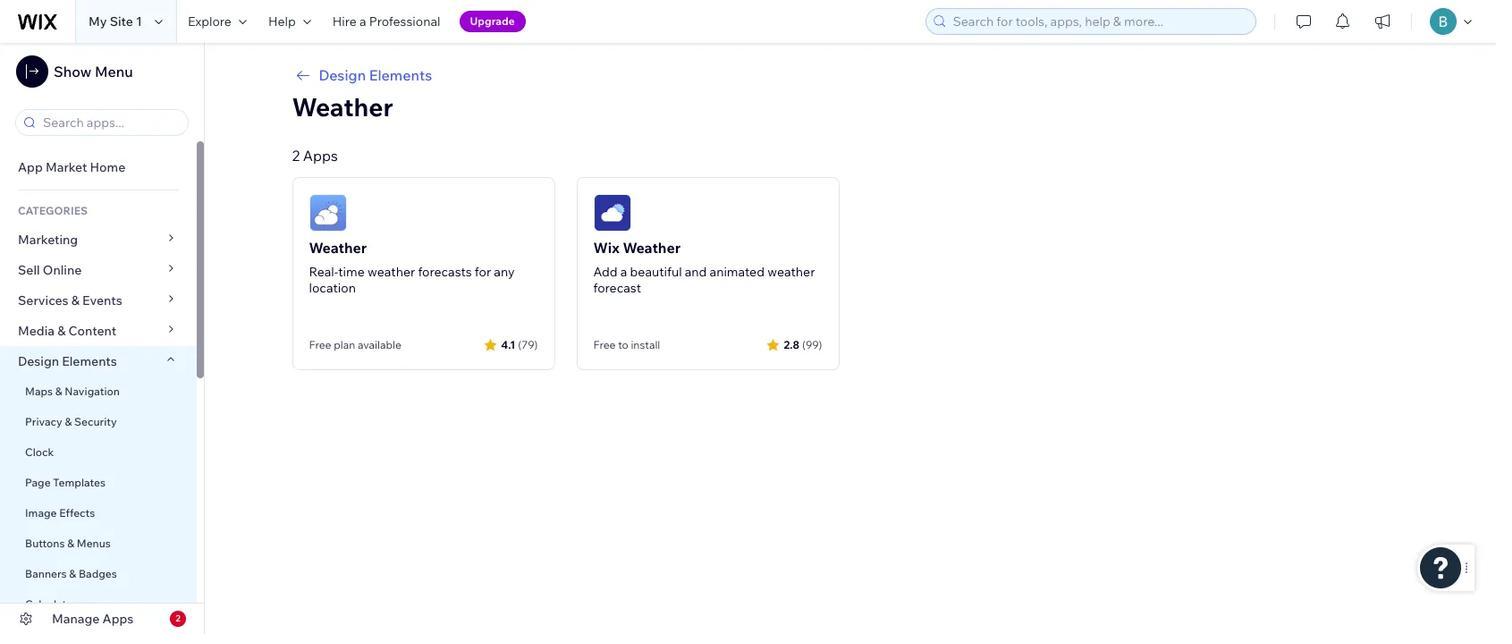 Task type: describe. For each thing, give the bounding box(es) containing it.
to
[[618, 338, 629, 352]]

help button
[[258, 0, 322, 43]]

app market home link
[[0, 152, 197, 183]]

maps
[[25, 385, 53, 398]]

& for badges
[[69, 567, 76, 581]]

weather real-time weather forecasts for any location
[[309, 239, 515, 296]]

menu
[[95, 63, 133, 81]]

& for content
[[57, 323, 66, 339]]

manage
[[52, 611, 100, 627]]

show menu
[[54, 63, 133, 81]]

privacy & security link
[[0, 407, 197, 438]]

wix
[[594, 239, 620, 257]]

design inside sidebar element
[[18, 353, 59, 370]]

apps for 2 apps
[[303, 147, 338, 165]]

banners & badges link
[[0, 559, 197, 590]]

sell
[[18, 262, 40, 278]]

for
[[475, 264, 491, 280]]

add
[[594, 264, 618, 280]]

market
[[46, 159, 87, 175]]

banners & badges
[[25, 567, 117, 581]]

2 for 2
[[176, 613, 181, 625]]

Search for tools, apps, help & more... field
[[948, 9, 1251, 34]]

categories
[[18, 204, 88, 217]]

upgrade button
[[460, 11, 526, 32]]

marketing
[[18, 232, 78, 248]]

free to install
[[594, 338, 661, 352]]

1 horizontal spatial design elements link
[[292, 64, 1409, 86]]

(79)
[[518, 338, 538, 351]]

& for events
[[71, 293, 80, 309]]

free plan available
[[309, 338, 402, 352]]

buttons
[[25, 537, 65, 550]]

2.8 (99)
[[784, 338, 823, 351]]

services & events link
[[0, 285, 197, 316]]

any
[[494, 264, 515, 280]]

hire
[[333, 13, 357, 30]]

maps & navigation link
[[0, 377, 197, 407]]

available
[[358, 338, 402, 352]]

& for navigation
[[55, 385, 62, 398]]

4.1
[[501, 338, 516, 351]]

sidebar element
[[0, 43, 205, 634]]

weather inside wix weather add a beautiful and animated weather forecast
[[768, 264, 816, 280]]

sell online
[[18, 262, 82, 278]]

explore
[[188, 13, 232, 30]]

events
[[82, 293, 122, 309]]

sell online link
[[0, 255, 197, 285]]

content
[[68, 323, 117, 339]]

services
[[18, 293, 69, 309]]

1 horizontal spatial elements
[[369, 66, 432, 84]]

my
[[89, 13, 107, 30]]

0 vertical spatial design elements
[[319, 66, 432, 84]]

& for security
[[65, 415, 72, 429]]

location
[[309, 280, 356, 296]]

apps for manage apps
[[103, 611, 134, 627]]

weather for weather
[[292, 91, 394, 123]]

(99)
[[803, 338, 823, 351]]

buttons & menus link
[[0, 529, 197, 559]]

online
[[43, 262, 82, 278]]



Task type: vqa. For each thing, say whether or not it's contained in the screenshot.
animated
yes



Task type: locate. For each thing, give the bounding box(es) containing it.
site
[[110, 13, 133, 30]]

1 free from the left
[[309, 338, 332, 352]]

0 vertical spatial apps
[[303, 147, 338, 165]]

forecast
[[594, 280, 642, 296]]

0 vertical spatial a
[[360, 13, 366, 30]]

weather inside weather real-time weather forecasts for any location
[[368, 264, 415, 280]]

navigation
[[65, 385, 120, 398]]

banners
[[25, 567, 67, 581]]

real-
[[309, 264, 339, 280]]

& right "maps"
[[55, 385, 62, 398]]

and
[[685, 264, 707, 280]]

weather up 2 apps
[[292, 91, 394, 123]]

animated
[[710, 264, 765, 280]]

1 vertical spatial elements
[[62, 353, 117, 370]]

show menu button
[[16, 55, 133, 88]]

0 horizontal spatial weather
[[368, 264, 415, 280]]

free
[[309, 338, 332, 352], [594, 338, 616, 352]]

0 horizontal spatial design elements link
[[0, 346, 197, 377]]

page templates link
[[0, 468, 197, 498]]

2 apps
[[292, 147, 338, 165]]

home
[[90, 159, 126, 175]]

a right add
[[621, 264, 628, 280]]

1 horizontal spatial free
[[594, 338, 616, 352]]

time
[[339, 264, 365, 280]]

media & content link
[[0, 316, 197, 346]]

0 horizontal spatial a
[[360, 13, 366, 30]]

a inside wix weather add a beautiful and animated weather forecast
[[621, 264, 628, 280]]

forecasts
[[418, 264, 472, 280]]

2 weather from the left
[[768, 264, 816, 280]]

badges
[[79, 567, 117, 581]]

0 vertical spatial 2
[[292, 147, 300, 165]]

1 vertical spatial a
[[621, 264, 628, 280]]

media & content
[[18, 323, 117, 339]]

& right privacy
[[65, 415, 72, 429]]

services & events
[[18, 293, 122, 309]]

0 horizontal spatial elements
[[62, 353, 117, 370]]

app
[[18, 159, 43, 175]]

design elements down hire a professional link
[[319, 66, 432, 84]]

free left plan
[[309, 338, 332, 352]]

0 vertical spatial elements
[[369, 66, 432, 84]]

2 inside sidebar element
[[176, 613, 181, 625]]

image
[[25, 506, 57, 520]]

1 horizontal spatial 2
[[292, 147, 300, 165]]

install
[[631, 338, 661, 352]]

apps inside sidebar element
[[103, 611, 134, 627]]

weather for weather real-time weather forecasts for any location
[[309, 239, 367, 257]]

wix weather add a beautiful and animated weather forecast
[[594, 239, 816, 296]]

upgrade
[[470, 14, 515, 28]]

maps & navigation
[[25, 385, 120, 398]]

clock link
[[0, 438, 197, 468]]

privacy & security
[[25, 415, 117, 429]]

design down hire
[[319, 66, 366, 84]]

2.8
[[784, 338, 800, 351]]

1 vertical spatial 2
[[176, 613, 181, 625]]

free for real-
[[309, 338, 332, 352]]

design elements up maps & navigation
[[18, 353, 117, 370]]

1 horizontal spatial a
[[621, 264, 628, 280]]

apps up weather logo
[[303, 147, 338, 165]]

buttons & menus
[[25, 537, 111, 550]]

elements down the professional
[[369, 66, 432, 84]]

security
[[74, 415, 117, 429]]

free for weather
[[594, 338, 616, 352]]

2 for 2 apps
[[292, 147, 300, 165]]

design elements link
[[292, 64, 1409, 86], [0, 346, 197, 377]]

1 horizontal spatial design elements
[[319, 66, 432, 84]]

privacy
[[25, 415, 62, 429]]

weather logo image
[[309, 194, 347, 232]]

2 free from the left
[[594, 338, 616, 352]]

weather
[[368, 264, 415, 280], [768, 264, 816, 280]]

hire a professional link
[[322, 0, 451, 43]]

wix weather logo image
[[594, 194, 631, 232]]

calculators
[[25, 598, 82, 611]]

0 horizontal spatial design
[[18, 353, 59, 370]]

& right media
[[57, 323, 66, 339]]

1 vertical spatial design
[[18, 353, 59, 370]]

1 horizontal spatial weather
[[768, 264, 816, 280]]

clock
[[25, 446, 54, 459]]

0 horizontal spatial apps
[[103, 611, 134, 627]]

free left to on the left bottom of the page
[[594, 338, 616, 352]]

2
[[292, 147, 300, 165], [176, 613, 181, 625]]

1 horizontal spatial apps
[[303, 147, 338, 165]]

weather inside wix weather add a beautiful and animated weather forecast
[[623, 239, 681, 257]]

professional
[[369, 13, 441, 30]]

0 horizontal spatial design elements
[[18, 353, 117, 370]]

weather right animated in the top of the page
[[768, 264, 816, 280]]

image effects link
[[0, 498, 197, 529]]

0 vertical spatial design elements link
[[292, 64, 1409, 86]]

manage apps
[[52, 611, 134, 627]]

& for menus
[[67, 537, 74, 550]]

elements up navigation
[[62, 353, 117, 370]]

0 horizontal spatial 2
[[176, 613, 181, 625]]

a right hire
[[360, 13, 366, 30]]

elements inside sidebar element
[[62, 353, 117, 370]]

4.1 (79)
[[501, 338, 538, 351]]

apps right manage
[[103, 611, 134, 627]]

show
[[54, 63, 92, 81]]

weather
[[292, 91, 394, 123], [309, 239, 367, 257], [623, 239, 681, 257]]

design elements inside sidebar element
[[18, 353, 117, 370]]

1 vertical spatial design elements
[[18, 353, 117, 370]]

menus
[[77, 537, 111, 550]]

page templates
[[25, 476, 108, 489]]

& left badges at the left bottom of the page
[[69, 567, 76, 581]]

help
[[268, 13, 296, 30]]

1 vertical spatial design elements link
[[0, 346, 197, 377]]

beautiful
[[630, 264, 682, 280]]

Search apps... field
[[38, 110, 183, 135]]

calculators link
[[0, 590, 197, 620]]

1
[[136, 13, 142, 30]]

image effects
[[25, 506, 95, 520]]

app market home
[[18, 159, 126, 175]]

a
[[360, 13, 366, 30], [621, 264, 628, 280]]

& inside "link"
[[55, 385, 62, 398]]

design elements
[[319, 66, 432, 84], [18, 353, 117, 370]]

design up "maps"
[[18, 353, 59, 370]]

templates
[[53, 476, 106, 489]]

1 weather from the left
[[368, 264, 415, 280]]

& left menus
[[67, 537, 74, 550]]

weather up the 'beautiful'
[[623, 239, 681, 257]]

my site 1
[[89, 13, 142, 30]]

marketing link
[[0, 225, 197, 255]]

media
[[18, 323, 55, 339]]

&
[[71, 293, 80, 309], [57, 323, 66, 339], [55, 385, 62, 398], [65, 415, 72, 429], [67, 537, 74, 550], [69, 567, 76, 581]]

weather right time
[[368, 264, 415, 280]]

weather up time
[[309, 239, 367, 257]]

& left events
[[71, 293, 80, 309]]

0 horizontal spatial free
[[309, 338, 332, 352]]

design
[[319, 66, 366, 84], [18, 353, 59, 370]]

page
[[25, 476, 51, 489]]

hire a professional
[[333, 13, 441, 30]]

1 vertical spatial apps
[[103, 611, 134, 627]]

weather inside weather real-time weather forecasts for any location
[[309, 239, 367, 257]]

0 vertical spatial design
[[319, 66, 366, 84]]

effects
[[59, 506, 95, 520]]

1 horizontal spatial design
[[319, 66, 366, 84]]

plan
[[334, 338, 355, 352]]



